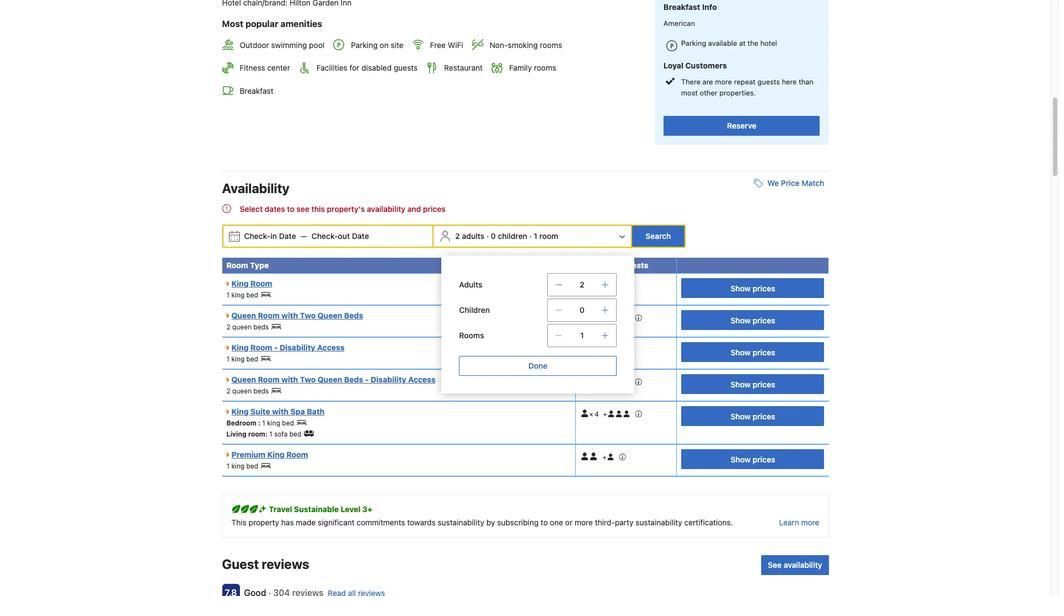 Task type: locate. For each thing, give the bounding box(es) containing it.
more right learn
[[802, 518, 820, 527]]

0 vertical spatial 4 adults, 3 children element
[[581, 310, 643, 322]]

search
[[646, 231, 671, 241]]

0 horizontal spatial ·
[[487, 231, 489, 241]]

show for king room
[[731, 283, 751, 293]]

queen down king room link
[[232, 323, 252, 331]]

check- down select
[[244, 231, 271, 241]]

: left sofa
[[265, 430, 268, 438]]

show prices for king room - disability access
[[731, 347, 776, 357]]

bed
[[246, 291, 258, 299], [246, 355, 258, 363], [282, 419, 294, 427], [290, 430, 301, 438], [246, 462, 258, 470]]

1 horizontal spatial check-
[[312, 231, 338, 241]]

sustainability right 'party'
[[636, 518, 683, 527]]

1 king bed
[[227, 291, 258, 299], [227, 355, 258, 363], [262, 419, 294, 427], [227, 462, 258, 470]]

queen up bath
[[318, 375, 342, 384]]

guests left here
[[758, 77, 780, 86]]

2 vertical spatial ×
[[589, 410, 593, 418]]

see
[[297, 204, 310, 214]]

facilities
[[317, 63, 348, 72]]

2 beds from the top
[[254, 387, 269, 395]]

2 horizontal spatial more
[[802, 518, 820, 527]]

king for king suite with spa bath
[[232, 407, 249, 416]]

certifications.
[[685, 518, 733, 527]]

2 down the number
[[580, 280, 585, 289]]

rooms right family
[[534, 63, 557, 72]]

2 adults, 1 child element
[[581, 278, 627, 290], [581, 342, 627, 354], [581, 449, 627, 461]]

premium
[[232, 450, 266, 459]]

1 king bed down premium
[[227, 462, 258, 470]]

one
[[550, 518, 563, 527]]

× 4
[[589, 314, 599, 322], [589, 378, 599, 386], [589, 410, 599, 418]]

1 horizontal spatial parking
[[682, 39, 707, 48]]

bed down premium
[[246, 462, 258, 470]]

bed down king room
[[246, 291, 258, 299]]

4 for queen room with two queen beds
[[595, 314, 599, 322]]

2 adults, 1 child element for -
[[581, 342, 627, 354]]

more right are
[[715, 77, 732, 86]]

for
[[350, 63, 360, 72]]

0 vertical spatial breakfast
[[664, 2, 701, 12]]

room down "select dates to see this property's availability and prices" "region"
[[540, 231, 558, 241]]

2 adults, 1 child element for room
[[581, 449, 627, 461]]

premium king room link
[[227, 450, 308, 459]]

0 left children
[[491, 231, 496, 241]]

breakfast down fitness
[[240, 86, 274, 95]]

availability
[[222, 180, 290, 196]]

select dates to see this property's availability and prices
[[240, 204, 446, 214]]

2 horizontal spatial guests
[[758, 77, 780, 86]]

here
[[782, 77, 797, 86]]

king for premium king room
[[231, 462, 245, 470]]

select
[[240, 204, 263, 214]]

with for queen room with two queen beds
[[282, 311, 298, 320]]

6 show from the top
[[731, 454, 751, 464]]

check- right — on the left top of page
[[312, 231, 338, 241]]

1 horizontal spatial date
[[352, 231, 369, 241]]

4 show prices from the top
[[731, 379, 776, 389]]

king suite with spa bath
[[232, 407, 325, 416]]

queen for queen room with two queen beds - disability access
[[232, 387, 252, 395]]

1 check- from the left
[[244, 231, 271, 241]]

loyal customers
[[664, 61, 727, 70]]

0 horizontal spatial guests
[[394, 63, 418, 72]]

1 horizontal spatial availability
[[784, 560, 823, 569]]

guests down site
[[394, 63, 418, 72]]

1 king bed down king room link
[[227, 291, 258, 299]]

beds for queen room with two queen beds - disability access
[[254, 387, 269, 395]]

1 two from the top
[[300, 311, 316, 320]]

room down 1 sofa bed
[[287, 450, 308, 459]]

0 horizontal spatial more
[[575, 518, 593, 527]]

1 horizontal spatial :
[[265, 430, 268, 438]]

3 show prices from the top
[[731, 347, 776, 357]]

0 vertical spatial to
[[287, 204, 295, 214]]

room for king room
[[251, 279, 272, 288]]

1 × from the top
[[589, 314, 593, 322]]

3 4 from the top
[[595, 410, 599, 418]]

0 vertical spatial queen
[[232, 323, 252, 331]]

· right adults
[[487, 231, 489, 241]]

1 beds from the top
[[344, 311, 363, 320]]

show prices for king room
[[731, 283, 776, 293]]

0 vertical spatial access
[[317, 343, 345, 352]]

1 beds from the top
[[254, 323, 269, 331]]

× 4 for king suite with spa bath
[[589, 410, 599, 418]]

2 queen beds up suite
[[227, 387, 269, 395]]

room down bedroom :
[[248, 430, 265, 438]]

2 show from the top
[[731, 315, 751, 325]]

room up king room - disability access link
[[258, 311, 280, 320]]

bedroom :
[[227, 419, 261, 427]]

prices for king room - disability access
[[753, 347, 776, 357]]

1 inside the 2 adults · 0 children · 1 room button
[[534, 231, 538, 241]]

3+
[[363, 504, 373, 514]]

0 horizontal spatial sustainability
[[438, 518, 485, 527]]

with for king suite with spa bath
[[272, 407, 289, 416]]

date right 'in'
[[279, 231, 296, 241]]

1 vertical spatial two
[[300, 375, 316, 384]]

1 vertical spatial breakfast
[[240, 86, 274, 95]]

5 show prices from the top
[[731, 411, 776, 421]]

0 vertical spatial guests
[[394, 63, 418, 72]]

1 vertical spatial 2 adults, 1 child element
[[581, 342, 627, 354]]

more
[[715, 77, 732, 86], [575, 518, 593, 527], [802, 518, 820, 527]]

2 check- from the left
[[312, 231, 338, 241]]

level
[[341, 504, 361, 514]]

0 vertical spatial 4
[[595, 314, 599, 322]]

1 horizontal spatial 0
[[580, 305, 585, 315]]

available
[[709, 39, 738, 48]]

queen room with two queen beds
[[232, 311, 363, 320]]

0 horizontal spatial date
[[279, 231, 296, 241]]

4 show from the top
[[731, 379, 751, 389]]

breakfast for breakfast
[[240, 86, 274, 95]]

availability right see
[[784, 560, 823, 569]]

beds up king room - disability access link
[[254, 323, 269, 331]]

with left spa
[[272, 407, 289, 416]]

king down king room - disability access link
[[231, 355, 245, 363]]

more inside there are more repeat guests here than most other properties.
[[715, 77, 732, 86]]

1 vertical spatial 4
[[595, 378, 599, 386]]

2 show prices from the top
[[731, 315, 776, 325]]

1 vertical spatial 2 queen beds
[[227, 387, 269, 395]]

2 beds from the top
[[344, 375, 363, 384]]

1 vertical spatial guests
[[758, 77, 780, 86]]

breakfast for breakfast info
[[664, 2, 701, 12]]

date right out
[[352, 231, 369, 241]]

bed down king room - disability access link
[[246, 355, 258, 363]]

0 horizontal spatial access
[[317, 343, 345, 352]]

3 2 adults, 1 child element from the top
[[581, 449, 627, 461]]

center
[[267, 63, 290, 72]]

1 vertical spatial 0
[[580, 305, 585, 315]]

queen up suite
[[232, 375, 256, 384]]

check-in date — check-out date
[[244, 231, 369, 241]]

1 vertical spatial :
[[265, 430, 268, 438]]

learn more button
[[780, 517, 820, 528]]

prices for queen room with two queen beds - disability access
[[753, 379, 776, 389]]

parking left on
[[351, 40, 378, 50]]

sustainability left by
[[438, 518, 485, 527]]

we price match
[[768, 178, 825, 188]]

room for king room - disability access
[[251, 343, 272, 352]]

are
[[703, 77, 713, 86]]

2 vertical spatial 4 adults, 3 children element
[[581, 406, 643, 418]]

room up king suite with spa bath link
[[258, 375, 280, 384]]

1 × 4 from the top
[[589, 314, 599, 322]]

2 × 4 from the top
[[589, 378, 599, 386]]

bed for king room - disability access
[[246, 355, 258, 363]]

1 horizontal spatial to
[[541, 518, 548, 527]]

and
[[408, 204, 421, 214]]

learn more
[[780, 518, 820, 527]]

number of guests
[[581, 260, 649, 270]]

search button
[[633, 226, 685, 247]]

rooms right smoking in the top of the page
[[540, 40, 562, 50]]

family
[[509, 63, 532, 72]]

guests
[[394, 63, 418, 72], [758, 77, 780, 86], [623, 260, 649, 270]]

room
[[227, 260, 248, 270], [251, 279, 272, 288], [258, 311, 280, 320], [251, 343, 272, 352], [258, 375, 280, 384], [287, 450, 308, 459]]

with for queen room with two queen beds - disability access
[[282, 375, 298, 384]]

more right or
[[575, 518, 593, 527]]

sustainability
[[438, 518, 485, 527], [636, 518, 683, 527]]

3 4 adults, 3 children element from the top
[[581, 406, 643, 418]]

: down suite
[[258, 419, 261, 427]]

0 vertical spatial with
[[282, 311, 298, 320]]

has
[[281, 518, 294, 527]]

queen
[[232, 323, 252, 331], [232, 387, 252, 395]]

1 vertical spatial access
[[408, 375, 436, 384]]

2 down king room link
[[227, 323, 231, 331]]

the
[[748, 39, 759, 48]]

prices for king room
[[753, 283, 776, 293]]

1 vertical spatial beds
[[254, 387, 269, 395]]

queen down king room link
[[232, 311, 256, 320]]

0 vertical spatial disability
[[280, 343, 315, 352]]

room for queen room with two queen beds
[[258, 311, 280, 320]]

0 vertical spatial 2 adults, 1 child element
[[581, 278, 627, 290]]

0 horizontal spatial check-
[[244, 231, 271, 241]]

availability left and
[[367, 204, 406, 214]]

4
[[595, 314, 599, 322], [595, 378, 599, 386], [595, 410, 599, 418]]

disability
[[280, 343, 315, 352], [371, 375, 406, 384]]

1 horizontal spatial breakfast
[[664, 2, 701, 12]]

2 vertical spatial guests
[[623, 260, 649, 270]]

price
[[781, 178, 800, 188]]

2 vertical spatial 4
[[595, 410, 599, 418]]

room down the queen room with two queen beds link
[[251, 343, 272, 352]]

1 vertical spatial ×
[[589, 378, 593, 386]]

+ for queen room with two queen beds
[[603, 314, 608, 322]]

0 vertical spatial rooms
[[540, 40, 562, 50]]

1 vertical spatial beds
[[344, 375, 363, 384]]

0 vertical spatial beds
[[254, 323, 269, 331]]

×
[[589, 314, 593, 322], [589, 378, 593, 386], [589, 410, 593, 418]]

this
[[232, 518, 247, 527]]

1 queen from the top
[[232, 323, 252, 331]]

two up bath
[[300, 375, 316, 384]]

0 horizontal spatial :
[[258, 419, 261, 427]]

1 vertical spatial availability
[[784, 560, 823, 569]]

swimming
[[271, 40, 307, 50]]

show for queen room with two queen beds - disability access
[[731, 379, 751, 389]]

king for king room - disability access
[[231, 355, 245, 363]]

show prices for queen room with two queen beds
[[731, 315, 776, 325]]

1 horizontal spatial disability
[[371, 375, 406, 384]]

0 vertical spatial ×
[[589, 314, 593, 322]]

2 2 adults, 1 child element from the top
[[581, 342, 627, 354]]

room
[[540, 231, 558, 241], [248, 430, 265, 438]]

fitness
[[240, 63, 265, 72]]

2 vertical spatial 2 adults, 1 child element
[[581, 449, 627, 461]]

1 date from the left
[[279, 231, 296, 241]]

3 show from the top
[[731, 347, 751, 357]]

0 horizontal spatial parking
[[351, 40, 378, 50]]

queen up suite
[[232, 387, 252, 395]]

bed up 1 sofa bed
[[282, 419, 294, 427]]

bed for premium king room
[[246, 462, 258, 470]]

to left one
[[541, 518, 548, 527]]

1 4 from the top
[[595, 314, 599, 322]]

1 4 adults, 3 children element from the top
[[581, 310, 643, 322]]

3 × from the top
[[589, 410, 593, 418]]

2 2 queen beds from the top
[[227, 387, 269, 395]]

beds
[[254, 323, 269, 331], [254, 387, 269, 395]]

0 horizontal spatial disability
[[280, 343, 315, 352]]

sustainable
[[294, 504, 339, 514]]

+ for king suite with spa bath
[[603, 410, 608, 418]]

0 vertical spatial 0
[[491, 231, 496, 241]]

parking
[[682, 39, 707, 48], [351, 40, 378, 50]]

1 horizontal spatial ·
[[530, 231, 532, 241]]

queen for queen room with two queen beds
[[232, 323, 252, 331]]

2 two from the top
[[300, 375, 316, 384]]

parking for parking on site
[[351, 40, 378, 50]]

× 4 for queen room with two queen beds
[[589, 314, 599, 322]]

1 king bed for king room - disability access
[[227, 355, 258, 363]]

access
[[317, 343, 345, 352], [408, 375, 436, 384]]

0 vertical spatial two
[[300, 311, 316, 320]]

check-
[[244, 231, 271, 241], [312, 231, 338, 241]]

guests right of
[[623, 260, 649, 270]]

room for queen room with two queen beds - disability access
[[258, 375, 280, 384]]

breakfast info
[[664, 2, 717, 12]]

2 left adults
[[456, 231, 460, 241]]

1 vertical spatial × 4
[[589, 378, 599, 386]]

2 vertical spatial with
[[272, 407, 289, 416]]

amenities
[[281, 19, 322, 29]]

1 vertical spatial 4 adults, 3 children element
[[581, 374, 643, 386]]

1 sofa bed
[[269, 430, 301, 438]]

with
[[282, 311, 298, 320], [282, 375, 298, 384], [272, 407, 289, 416]]

2 vertical spatial × 4
[[589, 410, 599, 418]]

parking up the loyal customers
[[682, 39, 707, 48]]

0 vertical spatial room
[[540, 231, 558, 241]]

0 vertical spatial 2 queen beds
[[227, 323, 269, 331]]

0 down the number
[[580, 305, 585, 315]]

0 vertical spatial availability
[[367, 204, 406, 214]]

1 show from the top
[[731, 283, 751, 293]]

1 horizontal spatial room
[[540, 231, 558, 241]]

queen up king room - disability access
[[318, 311, 342, 320]]

this
[[312, 204, 325, 214]]

show
[[731, 283, 751, 293], [731, 315, 751, 325], [731, 347, 751, 357], [731, 379, 751, 389], [731, 411, 751, 421], [731, 454, 751, 464]]

most popular amenities
[[222, 19, 322, 29]]

children
[[459, 305, 490, 315]]

to left see
[[287, 204, 295, 214]]

type
[[250, 260, 269, 270]]

show prices for premium king room
[[731, 454, 776, 464]]

0 horizontal spatial room
[[248, 430, 265, 438]]

or
[[565, 518, 573, 527]]

with down king room - disability access
[[282, 375, 298, 384]]

1 vertical spatial queen
[[232, 387, 252, 395]]

1 king bed down king room - disability access link
[[227, 355, 258, 363]]

0 vertical spatial -
[[274, 343, 278, 352]]

1 vertical spatial with
[[282, 375, 298, 384]]

2 queen beds up king room - disability access link
[[227, 323, 269, 331]]

2 queen from the top
[[232, 387, 252, 395]]

:
[[258, 419, 261, 427], [265, 430, 268, 438]]

hotel
[[761, 39, 777, 48]]

1 show prices from the top
[[731, 283, 776, 293]]

0 horizontal spatial 0
[[491, 231, 496, 241]]

king
[[232, 279, 249, 288], [232, 343, 249, 352], [232, 407, 249, 416], [267, 450, 285, 459]]

parking on site
[[351, 40, 404, 50]]

show for queen room with two queen beds
[[731, 315, 751, 325]]

5 show from the top
[[731, 411, 751, 421]]

beds up suite
[[254, 387, 269, 395]]

0 horizontal spatial availability
[[367, 204, 406, 214]]

prices
[[423, 204, 446, 214], [753, 283, 776, 293], [753, 315, 776, 325], [753, 347, 776, 357], [753, 379, 776, 389], [753, 411, 776, 421], [753, 454, 776, 464]]

4 adults, 3 children element
[[581, 310, 643, 322], [581, 374, 643, 386], [581, 406, 643, 418]]

king down premium
[[231, 462, 245, 470]]

· right children
[[530, 231, 532, 241]]

0 horizontal spatial breakfast
[[240, 86, 274, 95]]

4 adults, 3 children element for queen room with two queen beds
[[581, 310, 643, 322]]

done button
[[459, 356, 617, 376]]

0 vertical spatial × 4
[[589, 314, 599, 322]]

1 horizontal spatial sustainability
[[636, 518, 683, 527]]

3 × 4 from the top
[[589, 410, 599, 418]]

1 · from the left
[[487, 231, 489, 241]]

1 vertical spatial -
[[365, 375, 369, 384]]

suite
[[251, 407, 270, 416]]

6 show prices from the top
[[731, 454, 776, 464]]

1 2 queen beds from the top
[[227, 323, 269, 331]]

two up king room - disability access
[[300, 311, 316, 320]]

2 4 adults, 3 children element from the top
[[581, 374, 643, 386]]

significant
[[318, 518, 355, 527]]

0 inside button
[[491, 231, 496, 241]]

·
[[487, 231, 489, 241], [530, 231, 532, 241]]

1 horizontal spatial more
[[715, 77, 732, 86]]

room down type
[[251, 279, 272, 288]]

at
[[739, 39, 746, 48]]

0 vertical spatial beds
[[344, 311, 363, 320]]

2 · from the left
[[530, 231, 532, 241]]

0 horizontal spatial to
[[287, 204, 295, 214]]

breakfast up american
[[664, 2, 701, 12]]

with up king room - disability access
[[282, 311, 298, 320]]

king down king room link
[[231, 291, 245, 299]]

2 queen beds for queen room with two queen beds - disability access
[[227, 387, 269, 395]]



Task type: vqa. For each thing, say whether or not it's contained in the screenshot.


Task type: describe. For each thing, give the bounding box(es) containing it.
two for queen room with two queen beds - disability access
[[300, 375, 316, 384]]

prices inside "region"
[[423, 204, 446, 214]]

beds for queen room with two queen beds - disability access
[[344, 375, 363, 384]]

wifi
[[448, 40, 463, 50]]

reserve
[[727, 121, 757, 130]]

2 adults · 0 children · 1 room
[[456, 231, 558, 241]]

reviews
[[262, 556, 309, 572]]

+ for king room
[[603, 282, 607, 290]]

+ for premium king room
[[603, 453, 607, 461]]

family rooms
[[509, 63, 557, 72]]

× for king suite with spa bath
[[589, 410, 593, 418]]

1 horizontal spatial access
[[408, 375, 436, 384]]

× for queen room with two queen beds
[[589, 314, 593, 322]]

we price match button
[[750, 173, 829, 193]]

spa
[[291, 407, 305, 416]]

other
[[700, 88, 718, 97]]

than
[[799, 77, 814, 86]]

site
[[391, 40, 404, 50]]

2 adults · 0 children · 1 room button
[[435, 226, 630, 247]]

1 king bed up sofa
[[262, 419, 294, 427]]

1 king bed for premium king room
[[227, 462, 258, 470]]

1 sustainability from the left
[[438, 518, 485, 527]]

living
[[227, 430, 247, 438]]

room inside button
[[540, 231, 558, 241]]

bedroom
[[227, 419, 257, 427]]

guest
[[222, 556, 259, 572]]

on
[[380, 40, 389, 50]]

restaurant
[[444, 63, 483, 72]]

we
[[768, 178, 779, 188]]

king for king room - disability access
[[232, 343, 249, 352]]

most
[[682, 88, 698, 97]]

2 up 'bedroom'
[[227, 387, 231, 395]]

prices for king suite with spa bath
[[753, 411, 776, 421]]

reserve button
[[664, 116, 820, 136]]

adults
[[462, 231, 485, 241]]

+ for king room - disability access
[[603, 346, 607, 354]]

parking for parking available at the hotel
[[682, 39, 707, 48]]

children
[[498, 231, 528, 241]]

most
[[222, 19, 244, 29]]

2 date from the left
[[352, 231, 369, 241]]

non-smoking rooms
[[490, 40, 562, 50]]

1 vertical spatial room
[[248, 430, 265, 438]]

king room
[[232, 279, 272, 288]]

+ for queen room with two queen beds - disability access
[[603, 378, 608, 386]]

commitments
[[357, 518, 405, 527]]

1 horizontal spatial guests
[[623, 260, 649, 270]]

american
[[664, 19, 695, 28]]

premium king room
[[232, 450, 308, 459]]

non-
[[490, 40, 508, 50]]

smoking
[[508, 40, 538, 50]]

travel sustainable level 3+
[[269, 504, 373, 514]]

beds for queen room with two queen beds
[[254, 323, 269, 331]]

room up king room link
[[227, 260, 248, 270]]

queen room with two queen beds - disability access link
[[227, 375, 436, 384]]

bed right sofa
[[290, 430, 301, 438]]

see availability button
[[762, 555, 829, 575]]

see
[[768, 560, 782, 569]]

guest reviews
[[222, 556, 309, 572]]

select dates to see this property's availability and prices region
[[222, 202, 829, 216]]

끖
[[666, 78, 675, 85]]

queen room with two queen beds link
[[227, 311, 363, 320]]

2 inside button
[[456, 231, 460, 241]]

more inside learn more button
[[802, 518, 820, 527]]

2 × from the top
[[589, 378, 593, 386]]

of
[[613, 260, 621, 270]]

property's
[[327, 204, 365, 214]]

king for king room
[[232, 279, 249, 288]]

this property has made significant commitments towards sustainability by subscribing to one or more third-party sustainability certifications.
[[232, 518, 733, 527]]

—
[[301, 231, 307, 241]]

2 queen beds for queen room with two queen beds
[[227, 323, 269, 331]]

towards
[[407, 518, 436, 527]]

king down king suite with spa bath link
[[267, 419, 280, 427]]

king room link
[[227, 279, 272, 288]]

1 2 adults, 1 child element from the top
[[581, 278, 627, 290]]

learn
[[780, 518, 800, 527]]

1 horizontal spatial -
[[365, 375, 369, 384]]

fitness center
[[240, 63, 290, 72]]

prices for queen room with two queen beds
[[753, 315, 776, 325]]

0 vertical spatial :
[[258, 419, 261, 427]]

1 vertical spatial rooms
[[534, 63, 557, 72]]

pool
[[309, 40, 325, 50]]

two for queen room with two queen beds
[[300, 311, 316, 320]]

show for king suite with spa bath
[[731, 411, 751, 421]]

property
[[249, 518, 279, 527]]

made
[[296, 518, 316, 527]]

0 horizontal spatial -
[[274, 343, 278, 352]]

room type
[[227, 260, 269, 270]]

1 vertical spatial to
[[541, 518, 548, 527]]

outdoor
[[240, 40, 269, 50]]

there
[[682, 77, 701, 86]]

in
[[271, 231, 277, 241]]

show for premium king room
[[731, 454, 751, 464]]

out
[[338, 231, 350, 241]]

2 sustainability from the left
[[636, 518, 683, 527]]

king for king room
[[231, 291, 245, 299]]

subscribing
[[497, 518, 539, 527]]

bath
[[307, 407, 325, 416]]

beds for queen room with two queen beds
[[344, 311, 363, 320]]

show prices for queen room with two queen beds - disability access
[[731, 379, 776, 389]]

prices for premium king room
[[753, 454, 776, 464]]

number
[[581, 260, 611, 270]]

4 for king suite with spa bath
[[595, 410, 599, 418]]

free
[[430, 40, 446, 50]]

match
[[802, 178, 825, 188]]

show for king room - disability access
[[731, 347, 751, 357]]

loyal
[[664, 61, 684, 70]]

availability inside "region"
[[367, 204, 406, 214]]

rated good element
[[244, 588, 266, 596]]

see availability
[[768, 560, 823, 569]]

bed for king room
[[246, 291, 258, 299]]

show prices for king suite with spa bath
[[731, 411, 776, 421]]

third-
[[595, 518, 615, 527]]

availability inside button
[[784, 560, 823, 569]]

king suite with spa bath link
[[227, 407, 325, 416]]

guests inside there are more repeat guests here than most other properties.
[[758, 77, 780, 86]]

2 4 from the top
[[595, 378, 599, 386]]

check-out date button
[[307, 226, 374, 246]]

to inside "region"
[[287, 204, 295, 214]]

guest reviews element
[[222, 555, 757, 573]]

free wifi
[[430, 40, 463, 50]]

customers
[[686, 61, 727, 70]]

travel
[[269, 504, 292, 514]]

1 vertical spatial disability
[[371, 375, 406, 384]]

scored 7.8 element
[[222, 584, 240, 596]]

1 king bed for king room
[[227, 291, 258, 299]]

4 adults, 3 children element for king suite with spa bath
[[581, 406, 643, 418]]

adults
[[459, 280, 483, 289]]

party
[[615, 518, 634, 527]]

living room :
[[227, 430, 268, 438]]

sofa
[[274, 430, 288, 438]]

parking available at the hotel
[[682, 39, 777, 48]]

facilities for disabled guests
[[317, 63, 418, 72]]

4 adults, 3 children element for queen room with two queen beds - disability access
[[581, 374, 643, 386]]



